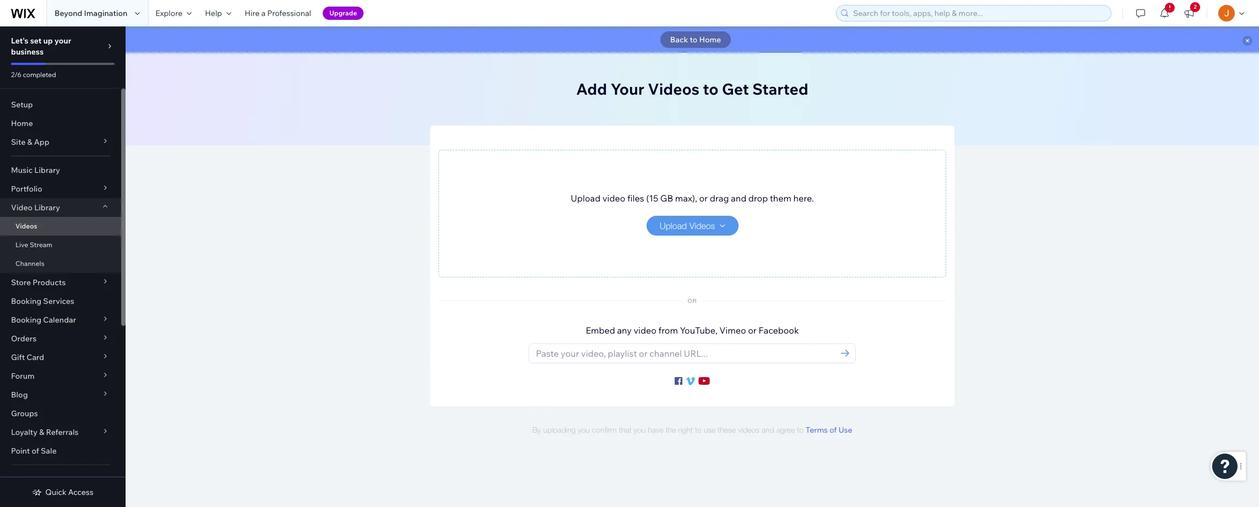 Task type: locate. For each thing, give the bounding box(es) containing it.
referrals
[[46, 427, 79, 437]]

library
[[34, 165, 60, 175], [34, 203, 60, 213]]

booking services
[[11, 296, 74, 306]]

to right agree
[[797, 425, 804, 434]]

contacts
[[11, 474, 44, 484]]

2/6 completed
[[11, 71, 56, 79]]

&
[[27, 137, 32, 147], [39, 427, 44, 437]]

get
[[722, 79, 749, 99]]

2 library from the top
[[34, 203, 60, 213]]

upload left files
[[571, 193, 601, 204]]

video left files
[[603, 193, 625, 204]]

1 vertical spatial video
[[634, 325, 657, 336]]

booking for booking services
[[11, 296, 41, 306]]

you
[[578, 425, 590, 434], [634, 425, 646, 434]]

1 vertical spatial of
[[32, 446, 39, 456]]

0 vertical spatial library
[[34, 165, 60, 175]]

orders button
[[0, 329, 121, 348]]

to right back
[[690, 35, 698, 45]]

library inside popup button
[[34, 203, 60, 213]]

0 horizontal spatial and
[[731, 193, 746, 204]]

business
[[11, 47, 44, 57]]

home inside sidebar element
[[11, 118, 33, 128]]

upload videos link
[[646, 216, 738, 236]]

back to home alert
[[126, 26, 1259, 53]]

store
[[11, 278, 31, 288]]

and right drag
[[731, 193, 746, 204]]

upload for upload videos
[[660, 221, 687, 231]]

1 horizontal spatial upload
[[660, 221, 687, 231]]

upload videos
[[660, 221, 715, 231]]

from
[[659, 325, 678, 336]]

of left use
[[830, 425, 837, 435]]

videos
[[648, 79, 700, 99], [689, 221, 715, 231], [15, 222, 37, 230]]

agree
[[776, 425, 795, 434]]

or left drag
[[699, 193, 708, 204]]

library up videos link
[[34, 203, 60, 213]]

point of sale
[[11, 446, 57, 456]]

or
[[688, 297, 697, 304]]

or
[[699, 193, 708, 204], [748, 325, 757, 336]]

1 library from the top
[[34, 165, 60, 175]]

completed
[[23, 71, 56, 79]]

app
[[34, 137, 49, 147]]

library up portfolio popup button
[[34, 165, 60, 175]]

to
[[690, 35, 698, 45], [703, 79, 719, 99], [695, 425, 702, 434], [797, 425, 804, 434]]

youtube,
[[680, 325, 718, 336]]

videos
[[738, 425, 759, 434]]

booking services link
[[0, 292, 121, 311]]

started
[[752, 79, 808, 99]]

site
[[11, 137, 25, 147]]

your
[[611, 79, 644, 99]]

upload down gb
[[660, 221, 687, 231]]

your
[[55, 36, 71, 46]]

0 vertical spatial booking
[[11, 296, 41, 306]]

1 vertical spatial library
[[34, 203, 60, 213]]

1 horizontal spatial and
[[762, 425, 774, 434]]

2 booking from the top
[[11, 315, 41, 325]]

1 horizontal spatial &
[[39, 427, 44, 437]]

1 booking from the top
[[11, 296, 41, 306]]

confirm
[[592, 425, 617, 434]]

explore
[[156, 8, 182, 18]]

video
[[603, 193, 625, 204], [634, 325, 657, 336]]

home down setup
[[11, 118, 33, 128]]

let's
[[11, 36, 28, 46]]

and
[[731, 193, 746, 204], [762, 425, 774, 434]]

0 vertical spatial upload
[[571, 193, 601, 204]]

hire a professional link
[[238, 0, 318, 26]]

or right vimeo
[[748, 325, 757, 336]]

or for drag
[[699, 193, 708, 204]]

1 horizontal spatial or
[[748, 325, 757, 336]]

booking inside popup button
[[11, 315, 41, 325]]

0 vertical spatial video
[[603, 193, 625, 204]]

drag
[[710, 193, 729, 204]]

site & app
[[11, 137, 49, 147]]

1 vertical spatial and
[[762, 425, 774, 434]]

of left sale
[[32, 446, 39, 456]]

music library link
[[0, 161, 121, 180]]

of
[[830, 425, 837, 435], [32, 446, 39, 456]]

1 horizontal spatial home
[[699, 35, 721, 45]]

sale
[[41, 446, 57, 456]]

a
[[261, 8, 266, 18]]

0 horizontal spatial video
[[603, 193, 625, 204]]

1 you from the left
[[578, 425, 590, 434]]

& right "loyalty" at the bottom
[[39, 427, 44, 437]]

0 horizontal spatial or
[[699, 193, 708, 204]]

0 horizontal spatial upload
[[571, 193, 601, 204]]

1 vertical spatial upload
[[660, 221, 687, 231]]

sidebar element
[[0, 26, 126, 507]]

quick access
[[45, 487, 93, 497]]

0 vertical spatial &
[[27, 137, 32, 147]]

calendar
[[43, 315, 76, 325]]

use
[[839, 425, 852, 435]]

to inside button
[[690, 35, 698, 45]]

videos down video
[[15, 222, 37, 230]]

beyond
[[55, 8, 82, 18]]

access
[[68, 487, 93, 497]]

video right any
[[634, 325, 657, 336]]

and left agree
[[762, 425, 774, 434]]

1 vertical spatial &
[[39, 427, 44, 437]]

uploading
[[543, 425, 576, 434]]

gift
[[11, 353, 25, 362]]

1 vertical spatial booking
[[11, 315, 41, 325]]

vimeo
[[720, 325, 746, 336]]

booking calendar
[[11, 315, 76, 325]]

videos inside sidebar element
[[15, 222, 37, 230]]

booking down 'store'
[[11, 296, 41, 306]]

& for loyalty
[[39, 427, 44, 437]]

0 horizontal spatial &
[[27, 137, 32, 147]]

of inside sidebar element
[[32, 446, 39, 456]]

booking for booking calendar
[[11, 315, 41, 325]]

embed any video from youtube, vimeo or facebook
[[586, 325, 799, 336]]

& right site
[[27, 137, 32, 147]]

site & app button
[[0, 133, 121, 151]]

0 vertical spatial of
[[830, 425, 837, 435]]

services
[[43, 296, 74, 306]]

to left the get
[[703, 79, 719, 99]]

gift card button
[[0, 348, 121, 367]]

home
[[699, 35, 721, 45], [11, 118, 33, 128]]

0 horizontal spatial of
[[32, 446, 39, 456]]

0 horizontal spatial home
[[11, 118, 33, 128]]

orders
[[11, 334, 36, 344]]

store products
[[11, 278, 66, 288]]

setup link
[[0, 95, 121, 114]]

1 vertical spatial home
[[11, 118, 33, 128]]

0 vertical spatial or
[[699, 193, 708, 204]]

0 horizontal spatial you
[[578, 425, 590, 434]]

0 vertical spatial home
[[699, 35, 721, 45]]

by
[[532, 425, 541, 434]]

channels link
[[0, 254, 121, 273]]

card
[[27, 353, 44, 362]]

and inside by uploading you confirm that you have the right to use these videos and agree to terms of use
[[762, 425, 774, 434]]

booking up 'orders'
[[11, 315, 41, 325]]

you left confirm
[[578, 425, 590, 434]]

2 you from the left
[[634, 425, 646, 434]]

upload
[[571, 193, 601, 204], [660, 221, 687, 231]]

imagination
[[84, 8, 127, 18]]

max),
[[675, 193, 697, 204]]

1 vertical spatial or
[[748, 325, 757, 336]]

them
[[770, 193, 792, 204]]

home right back
[[699, 35, 721, 45]]

upload video files (15 gb max), or drag and drop them here.
[[571, 193, 814, 204]]

you right that
[[634, 425, 646, 434]]

1 horizontal spatial you
[[634, 425, 646, 434]]



Task type: vqa. For each thing, say whether or not it's contained in the screenshot.
Video Library
yes



Task type: describe. For each thing, give the bounding box(es) containing it.
contacts button
[[0, 470, 121, 489]]

live
[[15, 241, 28, 249]]

(15
[[646, 193, 658, 204]]

booking calendar button
[[0, 311, 121, 329]]

here.
[[794, 193, 814, 204]]

quick
[[45, 487, 66, 497]]

back to home
[[670, 35, 721, 45]]

loyalty
[[11, 427, 37, 437]]

facebook
[[759, 325, 799, 336]]

that
[[619, 425, 632, 434]]

stream
[[30, 241, 52, 249]]

drop
[[748, 193, 768, 204]]

terms of use link
[[806, 423, 852, 437]]

setup
[[11, 100, 33, 110]]

quick access button
[[32, 487, 93, 497]]

let's set up your business
[[11, 36, 71, 57]]

2/6
[[11, 71, 21, 79]]

set
[[30, 36, 42, 46]]

back to home button
[[660, 31, 731, 48]]

or for facebook
[[748, 325, 757, 336]]

live stream link
[[0, 236, 121, 254]]

by uploading you confirm that you have the right to use these videos and agree to terms of use
[[532, 425, 852, 435]]

video
[[11, 203, 33, 213]]

videos right your
[[648, 79, 700, 99]]

live stream
[[15, 241, 52, 249]]

point
[[11, 446, 30, 456]]

up
[[43, 36, 53, 46]]

the
[[666, 425, 676, 434]]

videos link
[[0, 217, 121, 236]]

home inside button
[[699, 35, 721, 45]]

files
[[627, 193, 644, 204]]

Paste your video, playlist or channel URL... field
[[533, 344, 831, 363]]

embed
[[586, 325, 615, 336]]

1 horizontal spatial video
[[634, 325, 657, 336]]

music library
[[11, 165, 60, 175]]

beyond imagination
[[55, 8, 127, 18]]

add your videos to get started
[[576, 79, 808, 99]]

music
[[11, 165, 33, 175]]

gift card
[[11, 353, 44, 362]]

store products button
[[0, 273, 121, 292]]

blog
[[11, 390, 28, 400]]

home link
[[0, 114, 121, 133]]

point of sale link
[[0, 442, 121, 460]]

hire
[[245, 8, 260, 18]]

2
[[1194, 3, 1197, 10]]

any
[[617, 325, 632, 336]]

back
[[670, 35, 688, 45]]

2 button
[[1177, 0, 1201, 26]]

loyalty & referrals
[[11, 427, 79, 437]]

add
[[576, 79, 607, 99]]

library for music library
[[34, 165, 60, 175]]

gb
[[660, 193, 673, 204]]

hire a professional
[[245, 8, 311, 18]]

library for video library
[[34, 203, 60, 213]]

portfolio button
[[0, 180, 121, 198]]

loyalty & referrals button
[[0, 423, 121, 442]]

products
[[33, 278, 66, 288]]

0 vertical spatial and
[[731, 193, 746, 204]]

terms
[[806, 425, 828, 435]]

1 horizontal spatial of
[[830, 425, 837, 435]]

these
[[718, 425, 736, 434]]

videos down the upload video files (15 gb max), or drag and drop them here.
[[689, 221, 715, 231]]

blog button
[[0, 386, 121, 404]]

groups
[[11, 409, 38, 419]]

upload for upload video files (15 gb max), or drag and drop them here.
[[571, 193, 601, 204]]

portfolio
[[11, 184, 42, 194]]

Search for tools, apps, help & more... field
[[850, 6, 1108, 21]]

forum button
[[0, 367, 121, 386]]

& for site
[[27, 137, 32, 147]]

to left use
[[695, 425, 702, 434]]

professional
[[267, 8, 311, 18]]

groups link
[[0, 404, 121, 423]]

upgrade
[[329, 9, 357, 17]]

help
[[205, 8, 222, 18]]



